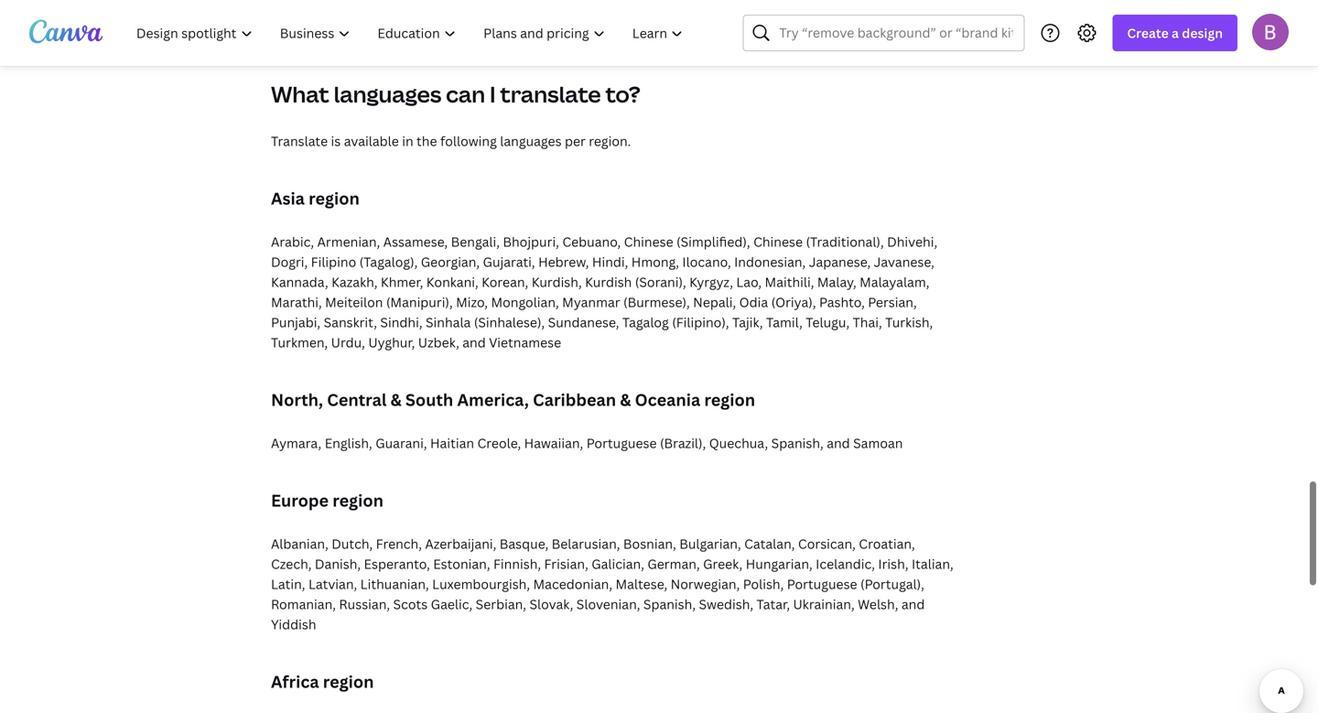 Task type: vqa. For each thing, say whether or not it's contained in the screenshot.
the left 'Are'
no



Task type: describe. For each thing, give the bounding box(es) containing it.
norwegian,
[[671, 575, 740, 593]]

(portugal),
[[860, 575, 924, 593]]

nepali,
[[693, 293, 736, 311]]

hebrew,
[[538, 253, 589, 270]]

quechua,
[[709, 434, 768, 452]]

0 horizontal spatial portuguese
[[586, 434, 657, 452]]

galician,
[[591, 555, 644, 573]]

punjabi,
[[271, 313, 320, 331]]

i
[[490, 79, 496, 109]]

caribbean
[[533, 389, 616, 411]]

(tagalog),
[[359, 253, 418, 270]]

region for africa region
[[323, 670, 374, 693]]

french,
[[376, 535, 422, 552]]

yiddish
[[271, 616, 316, 633]]

albanian, dutch, french, azerbaijani, basque, belarusian, bosnian, bulgarian, catalan, corsican, croatian, czech, danish, esperanto, estonian, finnish, frisian, galician, german, greek, hungarian, icelandic, irish, italian, latin, latvian, lithuanian, luxembourgish, macedonian, maltese, norwegian, polish, portuguese (portugal), romanian, russian, scots gaelic, serbian, slovak, slovenian, spanish, swedish, tatar, ukrainian, welsh, and yiddish
[[271, 535, 954, 633]]

translate
[[500, 79, 601, 109]]

konkani,
[[426, 273, 478, 291]]

africa
[[271, 670, 319, 693]]

ilocano,
[[682, 253, 731, 270]]

kurdish
[[585, 273, 632, 291]]

(brazil),
[[660, 434, 706, 452]]

lithuanian,
[[360, 575, 429, 593]]

africa region
[[271, 670, 374, 693]]

translate is available in the following languages per region.
[[271, 132, 631, 150]]

gaelic,
[[431, 595, 473, 613]]

bengali,
[[451, 233, 500, 250]]

albanian,
[[271, 535, 328, 552]]

region for asia region
[[309, 187, 360, 210]]

mizo,
[[456, 293, 488, 311]]

serbian,
[[476, 595, 526, 613]]

top level navigation element
[[124, 15, 699, 51]]

myanmar
[[562, 293, 620, 311]]

sundanese,
[[548, 313, 619, 331]]

guarani,
[[375, 434, 427, 452]]

translate
[[271, 132, 328, 150]]

(burmese),
[[623, 293, 690, 311]]

america,
[[457, 389, 529, 411]]

region for europe region
[[332, 489, 383, 512]]

tamil,
[[766, 313, 803, 331]]

0 horizontal spatial languages
[[334, 79, 441, 109]]

bulgarian,
[[679, 535, 741, 552]]

javanese,
[[874, 253, 934, 270]]

icelandic,
[[816, 555, 875, 573]]

slovak,
[[529, 595, 573, 613]]

create
[[1127, 24, 1169, 42]]

meiteilon
[[325, 293, 383, 311]]

macedonian,
[[533, 575, 612, 593]]

hindi,
[[592, 253, 628, 270]]

(traditional),
[[806, 233, 884, 250]]

available
[[344, 132, 399, 150]]

bob builder image
[[1252, 14, 1289, 50]]

georgian,
[[421, 253, 480, 270]]

armenian,
[[317, 233, 380, 250]]

tatar,
[[757, 595, 790, 613]]

uyghur,
[[368, 334, 415, 351]]

mongolian,
[[491, 293, 559, 311]]

the
[[417, 132, 437, 150]]

Try "remove background" or "brand kit" search field
[[779, 16, 1013, 50]]

europe
[[271, 489, 329, 512]]

azerbaijani,
[[425, 535, 496, 552]]

russian,
[[339, 595, 390, 613]]

tagalog
[[622, 313, 669, 331]]

sindhi,
[[380, 313, 422, 331]]

hungarian,
[[746, 555, 813, 573]]

(sinhalese),
[[474, 313, 545, 331]]

north, central & south america, caribbean & oceania region
[[271, 389, 755, 411]]

turkish,
[[885, 313, 933, 331]]

bhojpuri,
[[503, 233, 559, 250]]

slovenian,
[[576, 595, 640, 613]]

corsican,
[[798, 535, 856, 552]]

2 chinese from the left
[[753, 233, 803, 250]]

region.
[[589, 132, 631, 150]]

1 & from the left
[[390, 389, 401, 411]]

aymara,
[[271, 434, 322, 452]]

urdu,
[[331, 334, 365, 351]]

catalan,
[[744, 535, 795, 552]]

sinhala
[[426, 313, 471, 331]]

is
[[331, 132, 341, 150]]



Task type: locate. For each thing, give the bounding box(es) containing it.
1 chinese from the left
[[624, 233, 673, 250]]

scots
[[393, 595, 428, 613]]

japanese,
[[809, 253, 871, 270]]

north,
[[271, 389, 323, 411]]

design
[[1182, 24, 1223, 42]]

portuguese inside "albanian, dutch, french, azerbaijani, basque, belarusian, bosnian, bulgarian, catalan, corsican, croatian, czech, danish, esperanto, estonian, finnish, frisian, galician, german, greek, hungarian, icelandic, irish, italian, latin, latvian, lithuanian, luxembourgish, macedonian, maltese, norwegian, polish, portuguese (portugal), romanian, russian, scots gaelic, serbian, slovak, slovenian, spanish, swedish, tatar, ukrainian, welsh, and yiddish"
[[787, 575, 857, 593]]

maithili,
[[765, 273, 814, 291]]

region up quechua, in the bottom of the page
[[704, 389, 755, 411]]

and
[[462, 334, 486, 351], [827, 434, 850, 452], [901, 595, 925, 613]]

sanskrit,
[[324, 313, 377, 331]]

uzbek,
[[418, 334, 459, 351]]

0 horizontal spatial chinese
[[624, 233, 673, 250]]

marathi,
[[271, 293, 322, 311]]

and inside "albanian, dutch, french, azerbaijani, basque, belarusian, bosnian, bulgarian, catalan, corsican, croatian, czech, danish, esperanto, estonian, finnish, frisian, galician, german, greek, hungarian, icelandic, irish, italian, latin, latvian, lithuanian, luxembourgish, macedonian, maltese, norwegian, polish, portuguese (portugal), romanian, russian, scots gaelic, serbian, slovak, slovenian, spanish, swedish, tatar, ukrainian, welsh, and yiddish"
[[901, 595, 925, 613]]

(oriya),
[[771, 293, 816, 311]]

finnish,
[[493, 555, 541, 573]]

1 horizontal spatial chinese
[[753, 233, 803, 250]]

welsh,
[[858, 595, 898, 613]]

maltese,
[[616, 575, 667, 593]]

2 horizontal spatial and
[[901, 595, 925, 613]]

greek,
[[703, 555, 743, 573]]

2 vertical spatial and
[[901, 595, 925, 613]]

0 vertical spatial and
[[462, 334, 486, 351]]

1 vertical spatial languages
[[500, 132, 562, 150]]

portuguese left (brazil), at right
[[586, 434, 657, 452]]

latin,
[[271, 575, 305, 593]]

danish,
[[315, 555, 361, 573]]

asia
[[271, 187, 305, 210]]

frisian,
[[544, 555, 588, 573]]

arabic,
[[271, 233, 314, 250]]

spanish, down maltese, at the bottom of page
[[643, 595, 696, 613]]

0 horizontal spatial and
[[462, 334, 486, 351]]

indonesian,
[[734, 253, 806, 270]]

create a design button
[[1112, 15, 1237, 51]]

1 horizontal spatial spanish,
[[771, 434, 824, 452]]

1 horizontal spatial languages
[[500, 132, 562, 150]]

region
[[309, 187, 360, 210], [704, 389, 755, 411], [332, 489, 383, 512], [323, 670, 374, 693]]

what languages can i translate to?
[[271, 79, 640, 109]]

czech,
[[271, 555, 312, 573]]

1 horizontal spatial portuguese
[[787, 575, 857, 593]]

chinese up indonesian,
[[753, 233, 803, 250]]

croatian,
[[859, 535, 915, 552]]

korean,
[[482, 273, 528, 291]]

chinese
[[624, 233, 673, 250], [753, 233, 803, 250]]

spanish, inside "albanian, dutch, french, azerbaijani, basque, belarusian, bosnian, bulgarian, catalan, corsican, croatian, czech, danish, esperanto, estonian, finnish, frisian, galician, german, greek, hungarian, icelandic, irish, italian, latin, latvian, lithuanian, luxembourgish, macedonian, maltese, norwegian, polish, portuguese (portugal), romanian, russian, scots gaelic, serbian, slovak, slovenian, spanish, swedish, tatar, ukrainian, welsh, and yiddish"
[[643, 595, 696, 613]]

0 horizontal spatial spanish,
[[643, 595, 696, 613]]

aymara, english, guarani, haitian creole, hawaiian, portuguese (brazil), quechua, spanish, and samoan
[[271, 434, 903, 452]]

irish,
[[878, 555, 908, 573]]

basque,
[[500, 535, 548, 552]]

region up dutch,
[[332, 489, 383, 512]]

persian,
[[868, 293, 917, 311]]

polish,
[[743, 575, 784, 593]]

chinese up hmong,
[[624, 233, 673, 250]]

in
[[402, 132, 413, 150]]

1 vertical spatial portuguese
[[787, 575, 857, 593]]

bosnian,
[[623, 535, 676, 552]]

& left south
[[390, 389, 401, 411]]

to?
[[605, 79, 640, 109]]

samoan
[[853, 434, 903, 452]]

tajik,
[[732, 313, 763, 331]]

& left the oceania
[[620, 389, 631, 411]]

(sorani),
[[635, 273, 686, 291]]

central
[[327, 389, 387, 411]]

(simplified),
[[676, 233, 750, 250]]

0 vertical spatial spanish,
[[771, 434, 824, 452]]

vietnamese
[[489, 334, 561, 351]]

thai,
[[853, 313, 882, 331]]

asia region
[[271, 187, 360, 210]]

0 horizontal spatial &
[[390, 389, 401, 411]]

dutch,
[[332, 535, 373, 552]]

0 vertical spatial portuguese
[[586, 434, 657, 452]]

odia
[[739, 293, 768, 311]]

and inside arabic, armenian, assamese, bengali, bhojpuri, cebuano, chinese (simplified), chinese (traditional), dhivehi, dogri, filipino (tagalog), georgian, gujarati, hebrew, hindi, hmong, ilocano, indonesian, japanese, javanese, kannada, kazakh, khmer, konkani, korean, kurdish, kurdish (sorani), kyrgyz, lao, maithili, malay, malayalam, marathi, meiteilon (manipuri), mizo, mongolian, myanmar (burmese), nepali, odia (oriya), pashto, persian, punjabi, sanskrit, sindhi, sinhala (sinhalese), sundanese, tagalog (filipino), tajik, tamil, telugu, thai, turkish, turkmen, urdu, uyghur, uzbek, and vietnamese
[[462, 334, 486, 351]]

and left samoan on the right
[[827, 434, 850, 452]]

can
[[446, 79, 485, 109]]

latvian,
[[308, 575, 357, 593]]

region up armenian,
[[309, 187, 360, 210]]

filipino
[[311, 253, 356, 270]]

malayalam,
[[860, 273, 929, 291]]

1 horizontal spatial &
[[620, 389, 631, 411]]

belarusian,
[[552, 535, 620, 552]]

1 horizontal spatial and
[[827, 434, 850, 452]]

gujarati,
[[483, 253, 535, 270]]

lao,
[[736, 273, 762, 291]]

languages left per
[[500, 132, 562, 150]]

italian,
[[912, 555, 954, 573]]

swedish,
[[699, 595, 753, 613]]

europe region
[[271, 489, 383, 512]]

2 & from the left
[[620, 389, 631, 411]]

kazakh,
[[331, 273, 378, 291]]

khmer,
[[381, 273, 423, 291]]

1 vertical spatial and
[[827, 434, 850, 452]]

create a design
[[1127, 24, 1223, 42]]

south
[[405, 389, 453, 411]]

malay,
[[817, 273, 856, 291]]

portuguese up the ukrainian,
[[787, 575, 857, 593]]

hawaiian,
[[524, 434, 583, 452]]

dhivehi,
[[887, 233, 937, 250]]

languages up available
[[334, 79, 441, 109]]

and down sinhala
[[462, 334, 486, 351]]

what
[[271, 79, 329, 109]]

1 vertical spatial spanish,
[[643, 595, 696, 613]]

haitian
[[430, 434, 474, 452]]

region right "africa"
[[323, 670, 374, 693]]

turkmen,
[[271, 334, 328, 351]]

arabic, armenian, assamese, bengali, bhojpuri, cebuano, chinese (simplified), chinese (traditional), dhivehi, dogri, filipino (tagalog), georgian, gujarati, hebrew, hindi, hmong, ilocano, indonesian, japanese, javanese, kannada, kazakh, khmer, konkani, korean, kurdish, kurdish (sorani), kyrgyz, lao, maithili, malay, malayalam, marathi, meiteilon (manipuri), mizo, mongolian, myanmar (burmese), nepali, odia (oriya), pashto, persian, punjabi, sanskrit, sindhi, sinhala (sinhalese), sundanese, tagalog (filipino), tajik, tamil, telugu, thai, turkish, turkmen, urdu, uyghur, uzbek, and vietnamese
[[271, 233, 937, 351]]

(filipino),
[[672, 313, 729, 331]]

spanish, right quechua, in the bottom of the page
[[771, 434, 824, 452]]

and down (portugal),
[[901, 595, 925, 613]]

0 vertical spatial languages
[[334, 79, 441, 109]]

telugu,
[[806, 313, 850, 331]]

ukrainian,
[[793, 595, 855, 613]]



